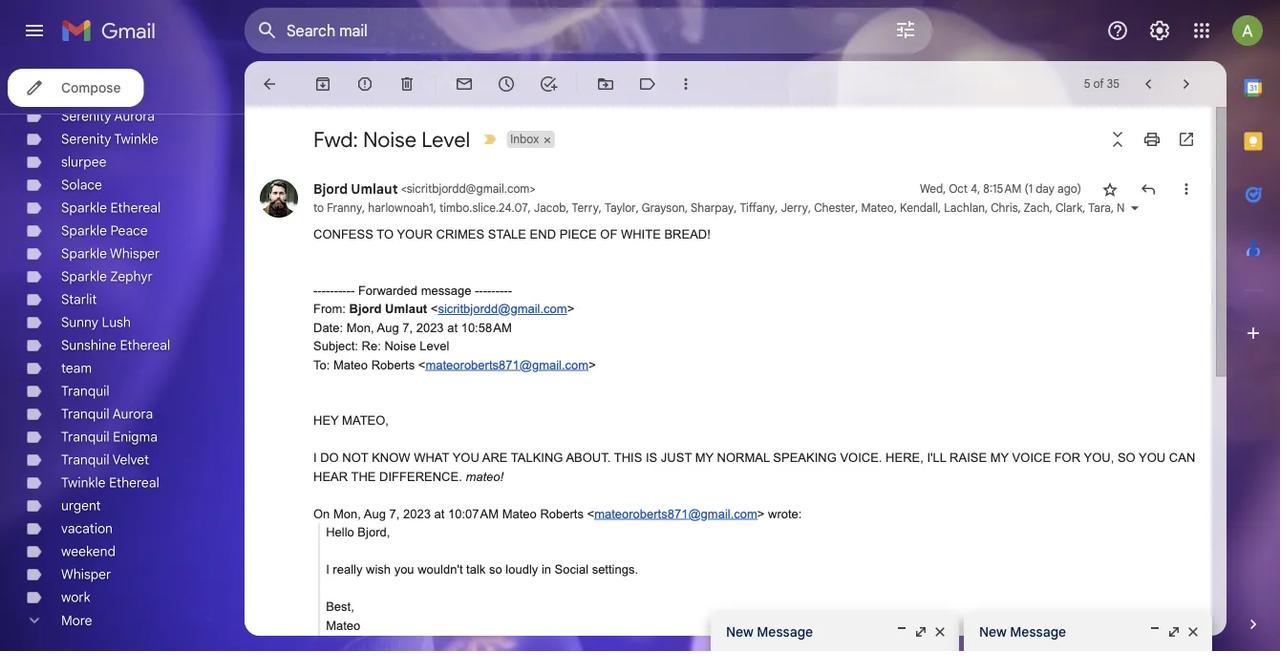 Task type: vqa. For each thing, say whether or not it's contained in the screenshot.
keep
no



Task type: describe. For each thing, give the bounding box(es) containing it.
social
[[555, 563, 589, 577]]

vacation link
[[61, 521, 113, 538]]

more
[[61, 613, 92, 629]]

sparkle zephyr link
[[61, 269, 153, 285]]

difference.
[[379, 470, 462, 484]]

> inside bjord umlaut < sicritbjordd@gmail.com >
[[530, 182, 536, 196]]

minimize image for close image
[[1148, 625, 1163, 640]]

grayson
[[642, 201, 685, 215]]

roberts inside ---------- forwarded message --------- from: bjord umlaut < sicritbjordd@gmail.com > date: mon, aug 7, 2023 at 10:58 am subject: re: noise level to: mateo roberts < mateoroberts871@gmail.com >
[[371, 358, 415, 372]]

serenity aurora link
[[61, 108, 155, 125]]

sunshine
[[61, 337, 116, 354]]

loudly
[[506, 563, 538, 577]]

talk
[[466, 563, 486, 577]]

this
[[614, 451, 642, 465]]

11 , from the left
[[856, 201, 859, 215]]

work link
[[61, 590, 90, 606]]

solace
[[61, 177, 102, 194]]

really
[[333, 563, 363, 577]]

on mon, aug 7, 2023 at 10:07 am mateo roberts < mateoroberts871@gmail.com > wrote:
[[313, 507, 802, 521]]

0 vertical spatial whisper
[[110, 246, 160, 262]]

sunshine ethereal
[[61, 337, 170, 354]]

wrote:
[[768, 507, 802, 521]]

archive image
[[313, 75, 333, 94]]

mateo,
[[342, 414, 389, 428]]

10 - from the left
[[351, 283, 355, 298]]

confess
[[313, 227, 373, 242]]

piece
[[560, 227, 597, 242]]

i for i really wish you wouldn't talk so loudly in social settings.
[[326, 563, 329, 577]]

serenity for serenity twinkle
[[61, 131, 111, 148]]

for
[[1055, 451, 1081, 465]]

sunshine ethereal link
[[61, 337, 170, 354]]

on
[[313, 507, 330, 521]]

kendall
[[900, 201, 938, 215]]

1 horizontal spatial roberts
[[540, 507, 584, 521]]

tranquil for tranquil link
[[61, 383, 110, 400]]

inbox button
[[507, 131, 541, 148]]

the
[[351, 470, 376, 484]]

0 horizontal spatial mateoroberts871@gmail.com link
[[426, 358, 589, 372]]

timbo.slice.24.07
[[439, 201, 528, 215]]

from:
[[313, 302, 346, 316]]

ethereal for sunshine ethereal
[[120, 337, 170, 354]]

close image
[[1186, 625, 1201, 640]]

so
[[1118, 451, 1136, 465]]

2 you from the left
[[1139, 451, 1166, 465]]

2 , from the left
[[434, 201, 437, 215]]

0 vertical spatial twinkle
[[114, 131, 159, 148]]

snooze image
[[497, 75, 516, 94]]

slurpee link
[[61, 154, 107, 171]]

mateoroberts871@gmail.com inside ---------- forwarded message --------- from: bjord umlaut < sicritbjordd@gmail.com > date: mon, aug 7, 2023 at 10:58 am subject: re: noise level to: mateo roberts < mateoroberts871@gmail.com >
[[426, 358, 589, 372]]

main menu image
[[23, 19, 46, 42]]

day
[[1036, 182, 1055, 196]]

sunny lush
[[61, 314, 131, 331]]

9 , from the left
[[775, 201, 778, 215]]

advanced search options image
[[887, 11, 925, 49]]

are
[[482, 451, 508, 465]]

older image
[[1177, 75, 1196, 94]]

tranquil link
[[61, 383, 110, 400]]

compose
[[61, 79, 121, 96]]

serenity for serenity aurora
[[61, 108, 111, 125]]

is
[[646, 451, 658, 465]]

sparkle peace link
[[61, 223, 148, 239]]

peace
[[110, 223, 148, 239]]

10:07 am
[[448, 507, 499, 521]]

aurora for tranquil aurora
[[113, 406, 153, 423]]

can
[[1169, 451, 1196, 465]]

terry
[[572, 201, 599, 215]]

5 , from the left
[[599, 201, 602, 215]]

8 , from the left
[[734, 201, 737, 215]]

18 , from the left
[[1111, 201, 1114, 215]]

1 vertical spatial mon,
[[333, 507, 361, 521]]

15 , from the left
[[1018, 201, 1021, 215]]

whisper link
[[61, 567, 111, 583]]

tranquil for tranquil aurora
[[61, 406, 110, 423]]

i'll
[[927, 451, 947, 465]]

delete image
[[398, 75, 417, 94]]

do
[[320, 451, 339, 465]]

bread!
[[665, 227, 711, 242]]

inbox
[[511, 132, 539, 147]]

Not starred checkbox
[[1101, 180, 1120, 199]]

19 , from the left
[[1222, 201, 1228, 215]]

voice
[[1013, 451, 1051, 465]]

1 vertical spatial whisper
[[61, 567, 111, 583]]

bjord umlaut cell
[[313, 181, 536, 197]]

twinkle ethereal link
[[61, 475, 159, 492]]

tranquil aurora
[[61, 406, 153, 423]]

i do not know what you are talking about. this is just my normal speaking voice. here, i'll raise my voice for you, so you can hear the difference.
[[313, 451, 1196, 484]]

starlit
[[61, 291, 97, 308]]

sparkle for sparkle zephyr
[[61, 269, 107, 285]]

minimize image for close icon
[[894, 625, 910, 640]]

wed,
[[920, 182, 946, 196]]

wouldn't
[[418, 563, 463, 577]]

mon, inside ---------- forwarded message --------- from: bjord umlaut < sicritbjordd@gmail.com > date: mon, aug 7, 2023 at 10:58 am subject: re: noise level to: mateo roberts < mateoroberts871@gmail.com >
[[347, 321, 374, 335]]

tranquil enigma
[[61, 429, 158, 446]]

wed, oct 4, 8:15 am (1 day ago)
[[920, 182, 1082, 196]]

7, inside ---------- forwarded message --------- from: bjord umlaut < sicritbjordd@gmail.com > date: mon, aug 7, 2023 at 10:58 am subject: re: noise level to: mateo roberts < mateoroberts871@gmail.com >
[[403, 321, 413, 335]]

sunny
[[61, 314, 98, 331]]

> down piece
[[567, 302, 575, 316]]

voice.
[[840, 451, 882, 465]]

16 - from the left
[[496, 283, 500, 298]]

serenity aurora
[[61, 108, 155, 125]]

velvet
[[112, 452, 149, 469]]

tranquil enigma link
[[61, 429, 158, 446]]

sunny lush link
[[61, 314, 131, 331]]

confess to your crimes stale end piece of white bread!
[[313, 227, 711, 242]]

just
[[661, 451, 692, 465]]

more button
[[0, 610, 229, 633]]

hey mateo,
[[313, 414, 389, 428]]

wed, oct 4, 8:15 am (1 day ago) cell
[[920, 180, 1082, 199]]

i really wish you wouldn't talk so loudly in social settings.
[[326, 563, 638, 577]]

bjord,
[[358, 526, 390, 540]]

sparkle zephyr
[[61, 269, 153, 285]]

best, mateo
[[326, 600, 361, 633]]

hey
[[313, 414, 339, 428]]

twinkle ethereal
[[61, 475, 159, 492]]

so
[[489, 563, 502, 577]]

0 vertical spatial umlaut
[[351, 181, 398, 197]]

zach
[[1024, 201, 1050, 215]]

harlownoah1
[[368, 201, 434, 215]]

sparkle peace
[[61, 223, 148, 239]]

1 vertical spatial aug
[[364, 507, 386, 521]]

normal
[[717, 451, 770, 465]]

bjord inside ---------- forwarded message --------- from: bjord umlaut < sicritbjordd@gmail.com > date: mon, aug 7, 2023 at 10:58 am subject: re: noise level to: mateo roberts < mateoroberts871@gmail.com >
[[349, 302, 382, 316]]

tranquil for tranquil enigma
[[61, 429, 110, 446]]

work
[[61, 590, 90, 606]]

14 - from the left
[[487, 283, 491, 298]]

pop out image for close image
[[1167, 625, 1182, 640]]

new for close icon
[[726, 624, 754, 641]]

ethereal for sparkle ethereal
[[110, 200, 161, 216]]

white
[[621, 227, 661, 242]]

fwd: noise level
[[313, 126, 470, 153]]

11 - from the left
[[475, 283, 479, 298]]

date:
[[313, 321, 343, 335]]

tranquil velvet link
[[61, 452, 149, 469]]

1 you from the left
[[453, 451, 480, 465]]

8:15 am
[[984, 182, 1022, 196]]

re:
[[362, 339, 381, 354]]

sparkle whisper link
[[61, 246, 160, 262]]

raise
[[950, 451, 987, 465]]

4 , from the left
[[566, 201, 569, 215]]

sparkle ethereal
[[61, 200, 161, 216]]



Task type: locate. For each thing, give the bounding box(es) containing it.
message
[[421, 283, 471, 298]]

sparkle for sparkle ethereal
[[61, 200, 107, 216]]

nadine
[[1117, 201, 1154, 215]]

0 vertical spatial aug
[[377, 321, 399, 335]]

12 , from the left
[[894, 201, 897, 215]]

noise right re:
[[385, 339, 416, 354]]

show details image
[[1130, 203, 1141, 214]]

roberts down re:
[[371, 358, 415, 372]]

1 vertical spatial roberts
[[540, 507, 584, 521]]

2023 down difference.
[[403, 507, 431, 521]]

1 vertical spatial twinkle
[[61, 475, 106, 492]]

new message for minimize icon associated with close icon
[[726, 624, 813, 641]]

add to tasks image
[[539, 75, 558, 94]]

twinkle
[[114, 131, 159, 148], [61, 475, 106, 492]]

(1
[[1025, 182, 1033, 196]]

aurora up serenity twinkle link
[[114, 108, 155, 125]]

0 horizontal spatial new message
[[726, 624, 813, 641]]

1 minimize image from the left
[[894, 625, 910, 640]]

17 , from the left
[[1083, 201, 1086, 215]]

2 tranquil from the top
[[61, 406, 110, 423]]

clark
[[1056, 201, 1083, 215]]

vacation
[[61, 521, 113, 538]]

1 horizontal spatial i
[[326, 563, 329, 577]]

0 horizontal spatial twinkle
[[61, 475, 106, 492]]

tranquil down tranquil enigma
[[61, 452, 110, 469]]

0 horizontal spatial minimize image
[[894, 625, 910, 640]]

compose button
[[8, 69, 144, 107]]

hear
[[313, 470, 348, 484]]

15 - from the left
[[491, 283, 496, 298]]

roberts
[[371, 358, 415, 372], [540, 507, 584, 521]]

not
[[342, 451, 368, 465]]

mon,
[[347, 321, 374, 335], [333, 507, 361, 521]]

4 sparkle from the top
[[61, 269, 107, 285]]

3 , from the left
[[528, 201, 531, 215]]

important mainly because you often read messages with this label. switch
[[480, 130, 499, 149]]

1 horizontal spatial pop out image
[[1167, 625, 1182, 640]]

pop out image left close image
[[1167, 625, 1182, 640]]

level down message
[[420, 339, 449, 354]]

umlaut up harlownoah1
[[351, 181, 398, 197]]

2023 inside ---------- forwarded message --------- from: bjord umlaut < sicritbjordd@gmail.com > date: mon, aug 7, 2023 at 10:58 am subject: re: noise level to: mateo roberts < mateoroberts871@gmail.com >
[[416, 321, 444, 335]]

sparkle up sparkle whisper link
[[61, 223, 107, 239]]

2 - from the left
[[318, 283, 322, 298]]

sparkle ethereal link
[[61, 200, 161, 216]]

aug up bjord,
[[364, 507, 386, 521]]

0 horizontal spatial pop out image
[[914, 625, 929, 640]]

tiffany
[[740, 201, 775, 215]]

navigation
[[0, 0, 245, 652]]

2 new from the left
[[979, 624, 1007, 641]]

1 vertical spatial aurora
[[113, 406, 153, 423]]

level
[[422, 126, 470, 153], [420, 339, 449, 354]]

5 - from the left
[[330, 283, 334, 298]]

mateo inside ---------- forwarded message --------- from: bjord umlaut < sicritbjordd@gmail.com > date: mon, aug 7, 2023 at 10:58 am subject: re: noise level to: mateo roberts < mateoroberts871@gmail.com >
[[333, 358, 368, 372]]

wish
[[366, 563, 391, 577]]

at
[[447, 321, 458, 335], [434, 507, 445, 521]]

0 vertical spatial mateoroberts871@gmail.com link
[[426, 358, 589, 372]]

0 vertical spatial bjord
[[313, 181, 348, 197]]

bjord
[[313, 181, 348, 197], [349, 302, 382, 316]]

you right so at the bottom
[[1139, 451, 1166, 465]]

mon, up re:
[[347, 321, 374, 335]]

my right just
[[695, 451, 714, 465]]

pop out image for close icon
[[914, 625, 929, 640]]

1 vertical spatial 7,
[[389, 507, 400, 521]]

tranquil down tranquil link
[[61, 406, 110, 423]]

1 - from the left
[[313, 283, 318, 298]]

minimize image left close image
[[1148, 625, 1163, 640]]

1 vertical spatial at
[[434, 507, 445, 521]]

7 , from the left
[[685, 201, 688, 215]]

13 , from the left
[[938, 201, 941, 215]]

noise inside ---------- forwarded message --------- from: bjord umlaut < sicritbjordd@gmail.com > date: mon, aug 7, 2023 at 10:58 am subject: re: noise level to: mateo roberts < mateoroberts871@gmail.com >
[[385, 339, 416, 354]]

0 vertical spatial roberts
[[371, 358, 415, 372]]

1 new message from the left
[[726, 624, 813, 641]]

sicritbjordd@gmail.com up 10:58 am
[[438, 302, 567, 316]]

you,
[[1084, 451, 1114, 465]]

1 vertical spatial 2023
[[403, 507, 431, 521]]

0 vertical spatial mateoroberts871@gmail.com
[[426, 358, 589, 372]]

solace link
[[61, 177, 102, 194]]

< inside bjord umlaut < sicritbjordd@gmail.com >
[[401, 182, 407, 196]]

mark as unread image
[[455, 75, 474, 94]]

2 minimize image from the left
[[1148, 625, 1163, 640]]

to
[[377, 227, 394, 242]]

umlaut inside ---------- forwarded message --------- from: bjord umlaut < sicritbjordd@gmail.com > date: mon, aug 7, 2023 at 10:58 am subject: re: noise level to: mateo roberts < mateoroberts871@gmail.com >
[[385, 302, 427, 316]]

-
[[313, 283, 318, 298], [318, 283, 322, 298], [322, 283, 326, 298], [326, 283, 330, 298], [330, 283, 334, 298], [334, 283, 338, 298], [338, 283, 342, 298], [342, 283, 347, 298], [347, 283, 351, 298], [351, 283, 355, 298], [475, 283, 479, 298], [479, 283, 483, 298], [483, 283, 487, 298], [487, 283, 491, 298], [491, 283, 496, 298], [496, 283, 500, 298], [500, 283, 504, 298], [504, 283, 508, 298], [508, 283, 512, 298]]

starlit link
[[61, 291, 97, 308]]

ethereal
[[110, 200, 161, 216], [120, 337, 170, 354], [109, 475, 159, 492]]

0 horizontal spatial mateoroberts871@gmail.com
[[426, 358, 589, 372]]

2 serenity from the top
[[61, 131, 111, 148]]

3 sparkle from the top
[[61, 246, 107, 262]]

1 serenity from the top
[[61, 108, 111, 125]]

pop out image
[[914, 625, 929, 640], [1167, 625, 1182, 640]]

ethereal for twinkle ethereal
[[109, 475, 159, 492]]

serenity twinkle link
[[61, 131, 159, 148]]

navigation containing compose
[[0, 0, 245, 652]]

back to inbox image
[[260, 75, 279, 94]]

not starred image
[[1101, 180, 1120, 199]]

<
[[401, 182, 407, 196], [431, 302, 438, 316], [418, 358, 426, 372], [587, 507, 595, 521]]

1 my from the left
[[695, 451, 714, 465]]

zephyr
[[110, 269, 153, 285]]

1 new from the left
[[726, 624, 754, 641]]

chester
[[814, 201, 856, 215]]

7,
[[403, 321, 413, 335], [389, 507, 400, 521]]

to franny , harlownoah1 , timbo.slice.24.07 , jacob , terry , taylor , grayson , sharpay , tiffany , jerry , chester , mateo , kendall , lachlan , chris , zach , clark , tara , nadine
[[313, 201, 1154, 215]]

my
[[695, 451, 714, 465], [991, 451, 1009, 465]]

0 vertical spatial at
[[447, 321, 458, 335]]

talking
[[511, 451, 563, 465]]

lachlan
[[944, 201, 985, 215]]

1 horizontal spatial minimize image
[[1148, 625, 1163, 640]]

7 - from the left
[[338, 283, 342, 298]]

mateo right 10:07 am at the bottom left
[[502, 507, 537, 521]]

0 horizontal spatial roberts
[[371, 358, 415, 372]]

new message
[[726, 624, 813, 641], [979, 624, 1067, 641]]

aug up re:
[[377, 321, 399, 335]]

1 vertical spatial bjord
[[349, 302, 382, 316]]

sparkle down "sparkle peace" link
[[61, 246, 107, 262]]

i inside i do not know what you are talking about. this is just my normal speaking voice. here, i'll raise my voice for you, so you can hear the difference.
[[313, 451, 317, 465]]

1 pop out image from the left
[[914, 625, 929, 640]]

0 horizontal spatial message
[[757, 624, 813, 641]]

mateo down subject:
[[333, 358, 368, 372]]

at inside ---------- forwarded message --------- from: bjord umlaut < sicritbjordd@gmail.com > date: mon, aug 7, 2023 at 10:58 am subject: re: noise level to: mateo roberts < mateoroberts871@gmail.com >
[[447, 321, 458, 335]]

> up about.
[[589, 358, 596, 372]]

jacob
[[534, 201, 566, 215]]

jerry
[[781, 201, 808, 215]]

aurora up enigma
[[113, 406, 153, 423]]

level inside ---------- forwarded message --------- from: bjord umlaut < sicritbjordd@gmail.com > date: mon, aug 7, 2023 at 10:58 am subject: re: noise level to: mateo roberts < mateoroberts871@gmail.com >
[[420, 339, 449, 354]]

sparkle up starlit
[[61, 269, 107, 285]]

crimes
[[436, 227, 485, 242]]

1 horizontal spatial message
[[1010, 624, 1067, 641]]

7, up bjord,
[[389, 507, 400, 521]]

new message for minimize icon associated with close image
[[979, 624, 1067, 641]]

1 horizontal spatial new message
[[979, 624, 1067, 641]]

gmail image
[[61, 11, 165, 50]]

chris
[[991, 201, 1018, 215]]

sparkle down solace link
[[61, 200, 107, 216]]

4 - from the left
[[326, 283, 330, 298]]

1 horizontal spatial mateoroberts871@gmail.com
[[595, 507, 758, 521]]

mateo down best,
[[326, 619, 361, 633]]

1 vertical spatial noise
[[385, 339, 416, 354]]

ago)
[[1058, 182, 1082, 196]]

aug inside ---------- forwarded message --------- from: bjord umlaut < sicritbjordd@gmail.com > date: mon, aug 7, 2023 at 10:58 am subject: re: noise level to: mateo roberts < mateoroberts871@gmail.com >
[[377, 321, 399, 335]]

sicritbjordd@gmail.com
[[407, 182, 530, 196], [438, 302, 567, 316]]

1 vertical spatial umlaut
[[385, 302, 427, 316]]

0 vertical spatial noise
[[363, 126, 417, 153]]

Search mail text field
[[287, 21, 841, 40]]

settings image
[[1149, 19, 1172, 42]]

at left 10:58 am
[[447, 321, 458, 335]]

newer image
[[1139, 75, 1158, 94]]

2 new message from the left
[[979, 624, 1067, 641]]

team link
[[61, 360, 92, 377]]

2 sparkle from the top
[[61, 223, 107, 239]]

support image
[[1107, 19, 1130, 42]]

i left really
[[326, 563, 329, 577]]

1 horizontal spatial you
[[1139, 451, 1166, 465]]

0 vertical spatial serenity
[[61, 108, 111, 125]]

urgent
[[61, 498, 101, 515]]

0 vertical spatial level
[[422, 126, 470, 153]]

19 - from the left
[[508, 283, 512, 298]]

report spam image
[[355, 75, 375, 94]]

i left do on the bottom of the page
[[313, 451, 317, 465]]

2 message from the left
[[1010, 624, 1067, 641]]

0 vertical spatial i
[[313, 451, 317, 465]]

0 vertical spatial 2023
[[416, 321, 444, 335]]

mateoroberts871@gmail.com link down 10:58 am
[[426, 358, 589, 372]]

ethereal down lush
[[120, 337, 170, 354]]

whisper up "zephyr"
[[110, 246, 160, 262]]

forwarded
[[358, 283, 418, 298]]

mateoroberts871@gmail.com down just
[[595, 507, 758, 521]]

close image
[[933, 625, 948, 640]]

1 vertical spatial i
[[326, 563, 329, 577]]

mateoroberts871@gmail.com down 10:58 am
[[426, 358, 589, 372]]

9 - from the left
[[347, 283, 351, 298]]

2 vertical spatial ethereal
[[109, 475, 159, 492]]

my right raise at the right of page
[[991, 451, 1009, 465]]

4 tranquil from the top
[[61, 452, 110, 469]]

0 horizontal spatial you
[[453, 451, 480, 465]]

pop out image left close icon
[[914, 625, 929, 640]]

message
[[757, 624, 813, 641], [1010, 624, 1067, 641]]

tab list
[[1227, 61, 1280, 583]]

1 horizontal spatial new
[[979, 624, 1007, 641]]

1 horizontal spatial my
[[991, 451, 1009, 465]]

to:
[[313, 358, 330, 372]]

sparkle for sparkle peace
[[61, 223, 107, 239]]

weekend link
[[61, 544, 116, 560]]

enigma
[[113, 429, 158, 446]]

of
[[1094, 77, 1104, 91]]

1 sparkle from the top
[[61, 200, 107, 216]]

umlaut down forwarded
[[385, 302, 427, 316]]

mateoroberts871@gmail.com link down just
[[595, 507, 758, 521]]

sicritbjordd@gmail.com inside ---------- forwarded message --------- from: bjord umlaut < sicritbjordd@gmail.com > date: mon, aug 7, 2023 at 10:58 am subject: re: noise level to: mateo roberts < mateoroberts871@gmail.com >
[[438, 302, 567, 316]]

bjord up to
[[313, 181, 348, 197]]

ethereal up peace
[[110, 200, 161, 216]]

1 vertical spatial mateoroberts871@gmail.com
[[595, 507, 758, 521]]

sharpay
[[691, 201, 734, 215]]

None search field
[[245, 8, 933, 54]]

1 vertical spatial sicritbjordd@gmail.com
[[438, 302, 567, 316]]

sicritbjordd@gmail.com inside bjord umlaut < sicritbjordd@gmail.com >
[[407, 182, 530, 196]]

search mail image
[[250, 13, 285, 48]]

0 horizontal spatial bjord
[[313, 181, 348, 197]]

18 - from the left
[[504, 283, 508, 298]]

6 , from the left
[[636, 201, 639, 215]]

> up jacob
[[530, 182, 536, 196]]

tranquil down team
[[61, 383, 110, 400]]

noise right fwd:
[[363, 126, 417, 153]]

tranquil aurora link
[[61, 406, 153, 423]]

serenity down compose
[[61, 108, 111, 125]]

10 , from the left
[[808, 201, 811, 215]]

bjord down forwarded
[[349, 302, 382, 316]]

2023 down message
[[416, 321, 444, 335]]

slurpee
[[61, 154, 107, 171]]

16 , from the left
[[1050, 201, 1053, 215]]

1 vertical spatial ethereal
[[120, 337, 170, 354]]

3 tranquil from the top
[[61, 429, 110, 446]]

i for i do not know what you are talking about. this is just my normal speaking voice. here, i'll raise my voice for you, so you can hear the difference.
[[313, 451, 317, 465]]

1 horizontal spatial twinkle
[[114, 131, 159, 148]]

> left the "wrote:"
[[758, 507, 765, 521]]

tranquil
[[61, 383, 110, 400], [61, 406, 110, 423], [61, 429, 110, 446], [61, 452, 110, 469]]

7, down forwarded
[[403, 321, 413, 335]]

0 vertical spatial 7,
[[403, 321, 413, 335]]

1 horizontal spatial mateoroberts871@gmail.com link
[[595, 507, 758, 521]]

0 vertical spatial mon,
[[347, 321, 374, 335]]

1 vertical spatial level
[[420, 339, 449, 354]]

0 horizontal spatial at
[[434, 507, 445, 521]]

1 message from the left
[[757, 624, 813, 641]]

you up mateo!
[[453, 451, 480, 465]]

0 horizontal spatial my
[[695, 451, 714, 465]]

17 - from the left
[[500, 283, 504, 298]]

whisper down weekend
[[61, 567, 111, 583]]

message for close icon
[[757, 624, 813, 641]]

at left 10:07 am at the bottom left
[[434, 507, 445, 521]]

minimize image left close icon
[[894, 625, 910, 640]]

3 - from the left
[[322, 283, 326, 298]]

0 vertical spatial sicritbjordd@gmail.com
[[407, 182, 530, 196]]

urgent link
[[61, 498, 101, 515]]

serenity up "slurpee" 'link'
[[61, 131, 111, 148]]

best,
[[326, 600, 354, 614]]

sicritbjordd@gmail.com up timbo.slice.24.07
[[407, 182, 530, 196]]

1 , from the left
[[362, 201, 365, 215]]

message for close image
[[1010, 624, 1067, 641]]

2 pop out image from the left
[[1167, 625, 1182, 640]]

new for close image
[[979, 624, 1007, 641]]

level left important mainly because you often read messages with this label. switch
[[422, 126, 470, 153]]

1 horizontal spatial at
[[447, 321, 458, 335]]

5
[[1084, 77, 1091, 91]]

twinkle down serenity aurora link
[[114, 131, 159, 148]]

>
[[530, 182, 536, 196], [567, 302, 575, 316], [589, 358, 596, 372], [758, 507, 765, 521]]

mateo!
[[466, 470, 504, 484]]

2 my from the left
[[991, 451, 1009, 465]]

about.
[[566, 451, 611, 465]]

0 vertical spatial ethereal
[[110, 200, 161, 216]]

weekend
[[61, 544, 116, 560]]

tranquil up "tranquil velvet" link
[[61, 429, 110, 446]]

aurora for serenity aurora
[[114, 108, 155, 125]]

hello
[[326, 526, 354, 540]]

1 horizontal spatial bjord
[[349, 302, 382, 316]]

6 - from the left
[[334, 283, 338, 298]]

0 horizontal spatial i
[[313, 451, 317, 465]]

0 horizontal spatial 7,
[[389, 507, 400, 521]]

20 , from the left
[[1259, 201, 1264, 215]]

12 - from the left
[[479, 283, 483, 298]]

fwd:
[[313, 126, 358, 153]]

bjord umlaut < sicritbjordd@gmail.com >
[[313, 181, 536, 197]]

0 horizontal spatial new
[[726, 624, 754, 641]]

ethereal down velvet
[[109, 475, 159, 492]]

stale
[[488, 227, 527, 242]]

sparkle for sparkle whisper
[[61, 246, 107, 262]]

mateo left kendall in the right of the page
[[861, 201, 894, 215]]

14 , from the left
[[985, 201, 988, 215]]

8 - from the left
[[342, 283, 347, 298]]

13 - from the left
[[483, 283, 487, 298]]

tranquil for tranquil velvet
[[61, 452, 110, 469]]

1 vertical spatial mateoroberts871@gmail.com link
[[595, 507, 758, 521]]

roberts up the "social"
[[540, 507, 584, 521]]

0 vertical spatial aurora
[[114, 108, 155, 125]]

twinkle up urgent link at the left of the page
[[61, 475, 106, 492]]

mateo
[[861, 201, 894, 215], [333, 358, 368, 372], [502, 507, 537, 521], [326, 619, 361, 633]]

speaking
[[773, 451, 837, 465]]

10:58 am
[[461, 321, 512, 335]]

tara
[[1089, 201, 1111, 215]]

noise
[[363, 126, 417, 153], [385, 339, 416, 354]]

1 horizontal spatial 7,
[[403, 321, 413, 335]]

minimize image
[[894, 625, 910, 640], [1148, 625, 1163, 640]]

mon, up the "hello"
[[333, 507, 361, 521]]

1 tranquil from the top
[[61, 383, 110, 400]]

know
[[372, 451, 411, 465]]

in
[[542, 563, 551, 577]]

5 of 35
[[1084, 77, 1120, 91]]

1 vertical spatial serenity
[[61, 131, 111, 148]]



